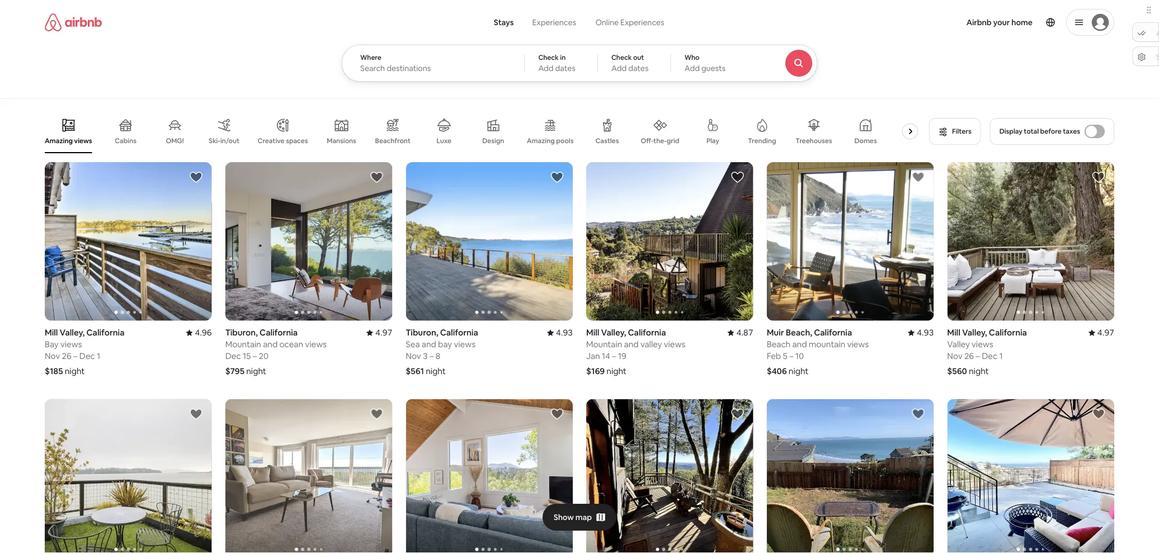 Task type: vqa. For each thing, say whether or not it's contained in the screenshot.
Tiburon, to the right
yes



Task type: describe. For each thing, give the bounding box(es) containing it.
4.93 out of 5 average rating image for tiburon, california sea and bay views nov 3 – 8 $561 night
[[547, 327, 573, 338]]

check for check out add dates
[[612, 53, 632, 62]]

14
[[602, 351, 610, 362]]

feb
[[767, 351, 781, 362]]

valley, for valley
[[962, 327, 987, 338]]

night for mill valley, california bay views nov 26 – dec 1 $185 night
[[65, 366, 85, 377]]

add to wishlist: muir beach, california image
[[912, 408, 925, 421]]

night inside mill valley, california mountain and valley views jan 14 – 19 $169 night
[[607, 366, 627, 377]]

views inside mill valley, california mountain and valley views jan 14 – 19 $169 night
[[664, 339, 686, 350]]

4.93 for tiburon, california sea and bay views nov 3 – 8 $561 night
[[556, 327, 573, 338]]

dates for check out add dates
[[628, 63, 649, 73]]

the-
[[654, 136, 667, 145]]

tiny homes
[[899, 137, 935, 145]]

stays tab panel
[[342, 45, 848, 82]]

omg!
[[166, 137, 184, 145]]

$406
[[767, 366, 787, 377]]

mansions
[[327, 137, 356, 145]]

experiences button
[[523, 11, 586, 34]]

creative
[[258, 137, 285, 145]]

dec for bay views
[[79, 351, 95, 362]]

filters
[[952, 127, 972, 136]]

– inside mill valley, california mountain and valley views jan 14 – 19 $169 night
[[612, 351, 616, 362]]

bay
[[438, 339, 452, 350]]

mountain inside tiburon, california mountain and ocean views dec 15 – 20 $795 night
[[225, 339, 261, 350]]

treehouses
[[796, 137, 832, 145]]

online experiences link
[[586, 11, 674, 34]]

california for mill valley, california valley views nov 26 – dec 1 $560 night
[[989, 327, 1027, 338]]

where
[[360, 53, 381, 62]]

15
[[243, 351, 251, 362]]

4.97 for mill valley, california valley views nov 26 – dec 1 $560 night
[[1098, 327, 1115, 338]]

amazing pools
[[527, 137, 574, 145]]

dates for check in add dates
[[555, 63, 576, 73]]

2 add to wishlist: san francisco, california image from the left
[[1092, 408, 1106, 421]]

views inside tiburon, california sea and bay views nov 3 – 8 $561 night
[[454, 339, 476, 350]]

add to wishlist: tiburon, california image for 4.93
[[551, 171, 564, 184]]

nov inside tiburon, california sea and bay views nov 3 – 8 $561 night
[[406, 351, 421, 362]]

4.97 out of 5 average rating image for mill valley, california valley views nov 26 – dec 1 $560 night
[[1089, 327, 1115, 338]]

mill valley, california bay views nov 26 – dec 1 $185 night
[[45, 327, 125, 377]]

mill for mill valley, california bay views nov 26 – dec 1 $185 night
[[45, 327, 58, 338]]

add for check in add dates
[[538, 63, 554, 73]]

tiburon, california mountain and ocean views dec 15 – 20 $795 night
[[225, 327, 327, 377]]

4.87 out of 5 average rating image
[[728, 327, 754, 338]]

valley
[[641, 339, 662, 350]]

experiences inside online experiences link
[[621, 17, 664, 27]]

total
[[1024, 127, 1039, 136]]

stays
[[494, 17, 514, 27]]

play
[[707, 137, 719, 145]]

$561
[[406, 366, 424, 377]]

show map
[[554, 513, 592, 523]]

jan
[[586, 351, 600, 362]]

4.97 out of 5 average rating image for tiburon, california mountain and ocean views dec 15 – 20 $795 night
[[367, 327, 392, 338]]

19
[[618, 351, 627, 362]]

4.93 out of 5 average rating image for muir beach, california beach and mountain views feb 5 – 10 $406 night
[[908, 327, 934, 338]]

night for mill valley, california valley views nov 26 – dec 1 $560 night
[[969, 366, 989, 377]]

california for mill valley, california mountain and valley views jan 14 – 19 $169 night
[[628, 327, 666, 338]]

amazing for amazing views
[[45, 136, 73, 145]]

group containing amazing views
[[45, 110, 935, 153]]

$795
[[225, 366, 245, 377]]

taxes
[[1063, 127, 1080, 136]]

valley, for mountain
[[601, 327, 626, 338]]

valley, for bay
[[60, 327, 85, 338]]

airbnb your home
[[967, 17, 1033, 27]]

mill for mill valley, california valley views nov 26 – dec 1 $560 night
[[947, 327, 961, 338]]

nov for bay
[[45, 351, 60, 362]]

tiny
[[899, 137, 913, 145]]

amazing for amazing pools
[[527, 137, 555, 145]]

airbnb your home link
[[960, 11, 1040, 34]]

domes
[[855, 137, 877, 145]]

in/out
[[220, 137, 240, 145]]

add to wishlist: mill valley, california image for 4.96
[[189, 171, 203, 184]]

california inside tiburon, california sea and bay views nov 3 – 8 $561 night
[[440, 327, 478, 338]]

mountain
[[809, 339, 846, 350]]

filters button
[[929, 118, 981, 145]]

ski-
[[209, 137, 220, 145]]

– inside muir beach, california beach and mountain views feb 5 – 10 $406 night
[[789, 351, 794, 362]]

and inside tiburon, california mountain and ocean views dec 15 – 20 $795 night
[[263, 339, 278, 350]]

4.96 out of 5 average rating image
[[186, 327, 212, 338]]

mill valley, california valley views nov 26 – dec 1 $560 night
[[947, 327, 1027, 377]]

– inside the mill valley, california bay views nov 26 – dec 1 $185 night
[[73, 351, 78, 362]]

4.87
[[737, 327, 754, 338]]

– inside mill valley, california valley views nov 26 – dec 1 $560 night
[[976, 351, 980, 362]]

– inside tiburon, california sea and bay views nov 3 – 8 $561 night
[[430, 351, 434, 362]]

profile element
[[692, 0, 1115, 45]]

add to wishlist: muir beach, california image
[[912, 171, 925, 184]]

display total before taxes
[[1000, 127, 1080, 136]]

show map button
[[543, 504, 617, 531]]

guests
[[702, 63, 726, 73]]

online
[[596, 17, 619, 27]]

in
[[560, 53, 566, 62]]

views inside mill valley, california valley views nov 26 – dec 1 $560 night
[[972, 339, 994, 350]]

who add guests
[[685, 53, 726, 73]]



Task type: locate. For each thing, give the bounding box(es) containing it.
check
[[538, 53, 559, 62], [612, 53, 632, 62]]

2 experiences from the left
[[621, 17, 664, 27]]

mill valley, california mountain and valley views jan 14 – 19 $169 night
[[586, 327, 686, 377]]

night inside muir beach, california beach and mountain views feb 5 – 10 $406 night
[[789, 366, 809, 377]]

and inside muir beach, california beach and mountain views feb 5 – 10 $406 night
[[793, 339, 807, 350]]

experiences up in
[[532, 17, 576, 27]]

stays button
[[485, 11, 523, 34]]

add to wishlist: mill valley, california image for 4.97
[[1092, 171, 1106, 184]]

your
[[994, 17, 1010, 27]]

1 horizontal spatial mountain
[[586, 339, 622, 350]]

1 4.97 from the left
[[376, 327, 392, 338]]

dates inside check out add dates
[[628, 63, 649, 73]]

26
[[62, 351, 71, 362], [965, 351, 974, 362]]

dates down in
[[555, 63, 576, 73]]

check left in
[[538, 53, 559, 62]]

add down "online experiences"
[[612, 63, 627, 73]]

1 horizontal spatial 4.97 out of 5 average rating image
[[1089, 327, 1115, 338]]

3 add from the left
[[685, 63, 700, 73]]

3 mill from the left
[[947, 327, 961, 338]]

california inside mill valley, california mountain and valley views jan 14 – 19 $169 night
[[628, 327, 666, 338]]

nov
[[45, 351, 60, 362], [406, 351, 421, 362], [947, 351, 963, 362]]

tiburon, california sea and bay views nov 3 – 8 $561 night
[[406, 327, 478, 377]]

sea
[[406, 339, 420, 350]]

1 4.93 from the left
[[917, 327, 934, 338]]

valley, up 14
[[601, 327, 626, 338]]

2 1 from the left
[[1000, 351, 1003, 362]]

2 horizontal spatial nov
[[947, 351, 963, 362]]

and up 3
[[422, 339, 436, 350]]

26 up $185
[[62, 351, 71, 362]]

what can we help you find? tab list
[[485, 11, 586, 34]]

4 – from the left
[[789, 351, 794, 362]]

0 horizontal spatial 1
[[97, 351, 100, 362]]

amazing views
[[45, 136, 92, 145]]

1 horizontal spatial amazing
[[527, 137, 555, 145]]

2 check from the left
[[612, 53, 632, 62]]

nov for valley
[[947, 351, 963, 362]]

check out add dates
[[612, 53, 649, 73]]

1 26 from the left
[[62, 351, 71, 362]]

2 26 from the left
[[965, 351, 974, 362]]

1 add from the left
[[538, 63, 554, 73]]

0 horizontal spatial add
[[538, 63, 554, 73]]

1 inside the mill valley, california bay views nov 26 – dec 1 $185 night
[[97, 351, 100, 362]]

5 california from the left
[[440, 327, 478, 338]]

homes
[[914, 137, 935, 145]]

1 horizontal spatial dec
[[225, 351, 241, 362]]

0 horizontal spatial add to wishlist: tiburon, california image
[[370, 171, 383, 184]]

valley, inside the mill valley, california bay views nov 26 – dec 1 $185 night
[[60, 327, 85, 338]]

mountain
[[225, 339, 261, 350], [586, 339, 622, 350]]

group
[[45, 110, 935, 153], [45, 162, 212, 321], [225, 162, 392, 321], [406, 162, 573, 321], [586, 162, 754, 321], [767, 162, 934, 321], [947, 162, 1115, 321], [45, 399, 212, 553], [225, 399, 392, 553], [406, 399, 573, 553], [586, 399, 754, 553], [767, 399, 934, 553], [947, 399, 1115, 553]]

castles
[[596, 137, 619, 145]]

california for muir beach, california beach and mountain views feb 5 – 10 $406 night
[[814, 327, 852, 338]]

add to wishlist: mill valley, california image for 4.87
[[731, 171, 745, 184]]

3 – from the left
[[612, 351, 616, 362]]

– inside tiburon, california mountain and ocean views dec 15 – 20 $795 night
[[253, 351, 257, 362]]

beach,
[[786, 327, 812, 338]]

mill
[[45, 327, 58, 338], [586, 327, 599, 338], [947, 327, 961, 338]]

0 horizontal spatial mountain
[[225, 339, 261, 350]]

2 4.93 from the left
[[556, 327, 573, 338]]

2 mountain from the left
[[586, 339, 622, 350]]

mill inside mill valley, california mountain and valley views jan 14 – 19 $169 night
[[586, 327, 599, 338]]

night right $185
[[65, 366, 85, 377]]

check for check in add dates
[[538, 53, 559, 62]]

2 valley, from the left
[[601, 327, 626, 338]]

26 inside mill valley, california valley views nov 26 – dec 1 $560 night
[[965, 351, 974, 362]]

2 4.97 from the left
[[1098, 327, 1115, 338]]

mountain inside mill valley, california mountain and valley views jan 14 – 19 $169 night
[[586, 339, 622, 350]]

0 horizontal spatial 4.93
[[556, 327, 573, 338]]

night inside tiburon, california mountain and ocean views dec 15 – 20 $795 night
[[246, 366, 266, 377]]

0 horizontal spatial dates
[[555, 63, 576, 73]]

mountain up '15'
[[225, 339, 261, 350]]

4.93 for muir beach, california beach and mountain views feb 5 – 10 $406 night
[[917, 327, 934, 338]]

3 dec from the left
[[982, 351, 998, 362]]

add down experiences button
[[538, 63, 554, 73]]

2 add from the left
[[612, 63, 627, 73]]

1 valley, from the left
[[60, 327, 85, 338]]

add to wishlist: mill valley, california image
[[189, 408, 203, 421]]

night inside tiburon, california sea and bay views nov 3 – 8 $561 night
[[426, 366, 446, 377]]

beach
[[767, 339, 791, 350]]

beachfront
[[375, 137, 411, 145]]

ocean
[[280, 339, 303, 350]]

valley, inside mill valley, california valley views nov 26 – dec 1 $560 night
[[962, 327, 987, 338]]

2 night from the left
[[246, 366, 266, 377]]

display
[[1000, 127, 1023, 136]]

off-
[[641, 136, 654, 145]]

dec inside tiburon, california mountain and ocean views dec 15 – 20 $795 night
[[225, 351, 241, 362]]

show
[[554, 513, 574, 523]]

pools
[[556, 137, 574, 145]]

out
[[633, 53, 644, 62]]

valley,
[[60, 327, 85, 338], [601, 327, 626, 338], [962, 327, 987, 338]]

0 horizontal spatial nov
[[45, 351, 60, 362]]

0 horizontal spatial tiburon,
[[225, 327, 258, 338]]

valley, up valley
[[962, 327, 987, 338]]

1 horizontal spatial experiences
[[621, 17, 664, 27]]

and inside mill valley, california mountain and valley views jan 14 – 19 $169 night
[[624, 339, 639, 350]]

dec inside the mill valley, california bay views nov 26 – dec 1 $185 night
[[79, 351, 95, 362]]

1
[[97, 351, 100, 362], [1000, 351, 1003, 362]]

add to wishlist: tiburon, california image down amazing pools
[[551, 171, 564, 184]]

add
[[538, 63, 554, 73], [612, 63, 627, 73], [685, 63, 700, 73]]

views inside muir beach, california beach and mountain views feb 5 – 10 $406 night
[[847, 339, 869, 350]]

1 horizontal spatial 1
[[1000, 351, 1003, 362]]

4.97 out of 5 average rating image
[[367, 327, 392, 338], [1089, 327, 1115, 338]]

tiburon, for sea
[[406, 327, 438, 338]]

1 horizontal spatial mill
[[586, 327, 599, 338]]

valley
[[947, 339, 970, 350]]

nov down sea
[[406, 351, 421, 362]]

1 for valley views
[[1000, 351, 1003, 362]]

1 horizontal spatial check
[[612, 53, 632, 62]]

1 california from the left
[[86, 327, 125, 338]]

1 tiburon, from the left
[[225, 327, 258, 338]]

None search field
[[342, 0, 848, 82]]

1 dates from the left
[[555, 63, 576, 73]]

4.97 for tiburon, california mountain and ocean views dec 15 – 20 $795 night
[[376, 327, 392, 338]]

california inside mill valley, california valley views nov 26 – dec 1 $560 night
[[989, 327, 1027, 338]]

mill inside the mill valley, california bay views nov 26 – dec 1 $185 night
[[45, 327, 58, 338]]

1 check from the left
[[538, 53, 559, 62]]

dec
[[79, 351, 95, 362], [225, 351, 241, 362], [982, 351, 998, 362]]

night down 8
[[426, 366, 446, 377]]

add to wishlist: tiburon, california image for 4.97
[[370, 171, 383, 184]]

nov inside mill valley, california valley views nov 26 – dec 1 $560 night
[[947, 351, 963, 362]]

0 horizontal spatial 4.97
[[376, 327, 392, 338]]

before
[[1041, 127, 1062, 136]]

california inside muir beach, california beach and mountain views feb 5 – 10 $406 night
[[814, 327, 852, 338]]

0 horizontal spatial 4.93 out of 5 average rating image
[[547, 327, 573, 338]]

1 4.93 out of 5 average rating image from the left
[[908, 327, 934, 338]]

tiburon, inside tiburon, california mountain and ocean views dec 15 – 20 $795 night
[[225, 327, 258, 338]]

1 horizontal spatial valley,
[[601, 327, 626, 338]]

and up 10
[[793, 339, 807, 350]]

20
[[259, 351, 269, 362]]

nov inside the mill valley, california bay views nov 26 – dec 1 $185 night
[[45, 351, 60, 362]]

none search field containing stays
[[342, 0, 848, 82]]

2 dec from the left
[[225, 351, 241, 362]]

4.93
[[917, 327, 934, 338], [556, 327, 573, 338]]

3 california from the left
[[628, 327, 666, 338]]

2 mill from the left
[[586, 327, 599, 338]]

1 horizontal spatial 4.93
[[917, 327, 934, 338]]

$185
[[45, 366, 63, 377]]

1 and from the left
[[263, 339, 278, 350]]

0 horizontal spatial experiences
[[532, 17, 576, 27]]

0 horizontal spatial 26
[[62, 351, 71, 362]]

add to wishlist: tiburon, california image
[[370, 171, 383, 184], [551, 171, 564, 184]]

1 horizontal spatial 4.93 out of 5 average rating image
[[908, 327, 934, 338]]

amazing
[[45, 136, 73, 145], [527, 137, 555, 145]]

check left out
[[612, 53, 632, 62]]

0 horizontal spatial dec
[[79, 351, 95, 362]]

california
[[86, 327, 125, 338], [260, 327, 298, 338], [628, 327, 666, 338], [814, 327, 852, 338], [440, 327, 478, 338], [989, 327, 1027, 338]]

4.93 out of 5 average rating image
[[908, 327, 934, 338], [547, 327, 573, 338]]

2 dates from the left
[[628, 63, 649, 73]]

grid
[[667, 136, 679, 145]]

5 – from the left
[[430, 351, 434, 362]]

2 horizontal spatial valley,
[[962, 327, 987, 338]]

5 night from the left
[[426, 366, 446, 377]]

mountain up 14
[[586, 339, 622, 350]]

views
[[74, 136, 92, 145], [60, 339, 82, 350], [305, 339, 327, 350], [664, 339, 686, 350], [847, 339, 869, 350], [454, 339, 476, 350], [972, 339, 994, 350]]

$169
[[586, 366, 605, 377]]

cabins
[[115, 137, 137, 145]]

1 add to wishlist: san francisco, california image from the left
[[370, 408, 383, 421]]

2 horizontal spatial mill
[[947, 327, 961, 338]]

night inside mill valley, california valley views nov 26 – dec 1 $560 night
[[969, 366, 989, 377]]

26 down valley
[[965, 351, 974, 362]]

airbnb
[[967, 17, 992, 27]]

2 nov from the left
[[406, 351, 421, 362]]

1 dec from the left
[[79, 351, 95, 362]]

night for tiburon, california sea and bay views nov 3 – 8 $561 night
[[426, 366, 446, 377]]

online experiences
[[596, 17, 664, 27]]

1 horizontal spatial 26
[[965, 351, 974, 362]]

off-the-grid
[[641, 136, 679, 145]]

1 night from the left
[[65, 366, 85, 377]]

add inside check in add dates
[[538, 63, 554, 73]]

tiburon, up '15'
[[225, 327, 258, 338]]

and up 20
[[263, 339, 278, 350]]

design
[[482, 137, 504, 145]]

tiburon, for mountain
[[225, 327, 258, 338]]

–
[[73, 351, 78, 362], [253, 351, 257, 362], [612, 351, 616, 362], [789, 351, 794, 362], [430, 351, 434, 362], [976, 351, 980, 362]]

1 for bay views
[[97, 351, 100, 362]]

bay
[[45, 339, 59, 350]]

5
[[783, 351, 788, 362]]

dec for valley views
[[982, 351, 998, 362]]

26 for valley
[[965, 351, 974, 362]]

ski-in/out
[[209, 137, 240, 145]]

2 horizontal spatial add
[[685, 63, 700, 73]]

add to wishlist: tiburon, california image down beachfront
[[370, 171, 383, 184]]

california inside the mill valley, california bay views nov 26 – dec 1 $185 night
[[86, 327, 125, 338]]

2 4.93 out of 5 average rating image from the left
[[547, 327, 573, 338]]

1 horizontal spatial dates
[[628, 63, 649, 73]]

1 horizontal spatial add to wishlist: tiburon, california image
[[551, 171, 564, 184]]

3 night from the left
[[607, 366, 627, 377]]

add inside who add guests
[[685, 63, 700, 73]]

1 mill from the left
[[45, 327, 58, 338]]

0 horizontal spatial mill
[[45, 327, 58, 338]]

6 night from the left
[[969, 366, 989, 377]]

experiences inside experiences button
[[532, 17, 576, 27]]

26 inside the mill valley, california bay views nov 26 – dec 1 $185 night
[[62, 351, 71, 362]]

0 horizontal spatial 4.97 out of 5 average rating image
[[367, 327, 392, 338]]

4.96
[[195, 327, 212, 338]]

night for tiburon, california mountain and ocean views dec 15 – 20 $795 night
[[246, 366, 266, 377]]

nov down valley
[[947, 351, 963, 362]]

check in add dates
[[538, 53, 576, 73]]

experiences
[[532, 17, 576, 27], [621, 17, 664, 27]]

dates down out
[[628, 63, 649, 73]]

1 – from the left
[[73, 351, 78, 362]]

0 horizontal spatial check
[[538, 53, 559, 62]]

1 inside mill valley, california valley views nov 26 – dec 1 $560 night
[[1000, 351, 1003, 362]]

valley, up $185
[[60, 327, 85, 338]]

mill up valley
[[947, 327, 961, 338]]

who
[[685, 53, 700, 62]]

4 california from the left
[[814, 327, 852, 338]]

10
[[796, 351, 804, 362]]

add inside check out add dates
[[612, 63, 627, 73]]

check inside check in add dates
[[538, 53, 559, 62]]

1 4.97 out of 5 average rating image from the left
[[367, 327, 392, 338]]

2 horizontal spatial dec
[[982, 351, 998, 362]]

trending
[[748, 137, 776, 145]]

tiburon, up sea
[[406, 327, 438, 338]]

map
[[576, 513, 592, 523]]

4 night from the left
[[789, 366, 809, 377]]

3 valley, from the left
[[962, 327, 987, 338]]

spaces
[[286, 137, 308, 145]]

4 and from the left
[[422, 339, 436, 350]]

california inside tiburon, california mountain and ocean views dec 15 – 20 $795 night
[[260, 327, 298, 338]]

0 horizontal spatial valley,
[[60, 327, 85, 338]]

mill up jan
[[586, 327, 599, 338]]

muir beach, california beach and mountain views feb 5 – 10 $406 night
[[767, 327, 869, 377]]

mill for mill valley, california mountain and valley views jan 14 – 19 $169 night
[[586, 327, 599, 338]]

mill inside mill valley, california valley views nov 26 – dec 1 $560 night
[[947, 327, 961, 338]]

dec inside mill valley, california valley views nov 26 – dec 1 $560 night
[[982, 351, 998, 362]]

3 nov from the left
[[947, 351, 963, 362]]

night
[[65, 366, 85, 377], [246, 366, 266, 377], [607, 366, 627, 377], [789, 366, 809, 377], [426, 366, 446, 377], [969, 366, 989, 377]]

home
[[1012, 17, 1033, 27]]

1 1 from the left
[[97, 351, 100, 362]]

muir
[[767, 327, 784, 338]]

6 california from the left
[[989, 327, 1027, 338]]

add for check out add dates
[[612, 63, 627, 73]]

$560
[[947, 366, 967, 377]]

creative spaces
[[258, 137, 308, 145]]

valley, inside mill valley, california mountain and valley views jan 14 – 19 $169 night
[[601, 327, 626, 338]]

4.97
[[376, 327, 392, 338], [1098, 327, 1115, 338]]

2 add to wishlist: tiburon, california image from the left
[[551, 171, 564, 184]]

dates inside check in add dates
[[555, 63, 576, 73]]

california for mill valley, california bay views nov 26 – dec 1 $185 night
[[86, 327, 125, 338]]

night right $560
[[969, 366, 989, 377]]

add down who
[[685, 63, 700, 73]]

2 tiburon, from the left
[[406, 327, 438, 338]]

nov down bay at the bottom of the page
[[45, 351, 60, 362]]

night down 10
[[789, 366, 809, 377]]

tiburon, inside tiburon, california sea and bay views nov 3 – 8 $561 night
[[406, 327, 438, 338]]

2 california from the left
[[260, 327, 298, 338]]

0 horizontal spatial add to wishlist: san francisco, california image
[[370, 408, 383, 421]]

add to wishlist: mill valley, california image
[[189, 171, 203, 184], [731, 171, 745, 184], [1092, 171, 1106, 184], [551, 408, 564, 421], [731, 408, 745, 421]]

luxe
[[437, 137, 452, 145]]

views inside tiburon, california mountain and ocean views dec 15 – 20 $795 night
[[305, 339, 327, 350]]

3
[[423, 351, 428, 362]]

experiences right online
[[621, 17, 664, 27]]

2 4.97 out of 5 average rating image from the left
[[1089, 327, 1115, 338]]

night inside the mill valley, california bay views nov 26 – dec 1 $185 night
[[65, 366, 85, 377]]

1 add to wishlist: tiburon, california image from the left
[[370, 171, 383, 184]]

1 experiences from the left
[[532, 17, 576, 27]]

2 and from the left
[[624, 339, 639, 350]]

26 for bay
[[62, 351, 71, 362]]

1 horizontal spatial add to wishlist: san francisco, california image
[[1092, 408, 1106, 421]]

add to wishlist: san francisco, california image
[[370, 408, 383, 421], [1092, 408, 1106, 421]]

6 – from the left
[[976, 351, 980, 362]]

tiburon,
[[225, 327, 258, 338], [406, 327, 438, 338]]

check inside check out add dates
[[612, 53, 632, 62]]

night down 19
[[607, 366, 627, 377]]

2 – from the left
[[253, 351, 257, 362]]

3 and from the left
[[793, 339, 807, 350]]

and inside tiburon, california sea and bay views nov 3 – 8 $561 night
[[422, 339, 436, 350]]

Where field
[[360, 63, 507, 73]]

1 mountain from the left
[[225, 339, 261, 350]]

1 nov from the left
[[45, 351, 60, 362]]

1 horizontal spatial nov
[[406, 351, 421, 362]]

mill up bay at the bottom of the page
[[45, 327, 58, 338]]

1 horizontal spatial add
[[612, 63, 627, 73]]

views inside the mill valley, california bay views nov 26 – dec 1 $185 night
[[60, 339, 82, 350]]

display total before taxes button
[[990, 118, 1115, 145]]

1 horizontal spatial tiburon,
[[406, 327, 438, 338]]

and up 19
[[624, 339, 639, 350]]

and
[[263, 339, 278, 350], [624, 339, 639, 350], [793, 339, 807, 350], [422, 339, 436, 350]]

1 horizontal spatial 4.97
[[1098, 327, 1115, 338]]

0 horizontal spatial amazing
[[45, 136, 73, 145]]

night down 20
[[246, 366, 266, 377]]

8
[[436, 351, 440, 362]]



